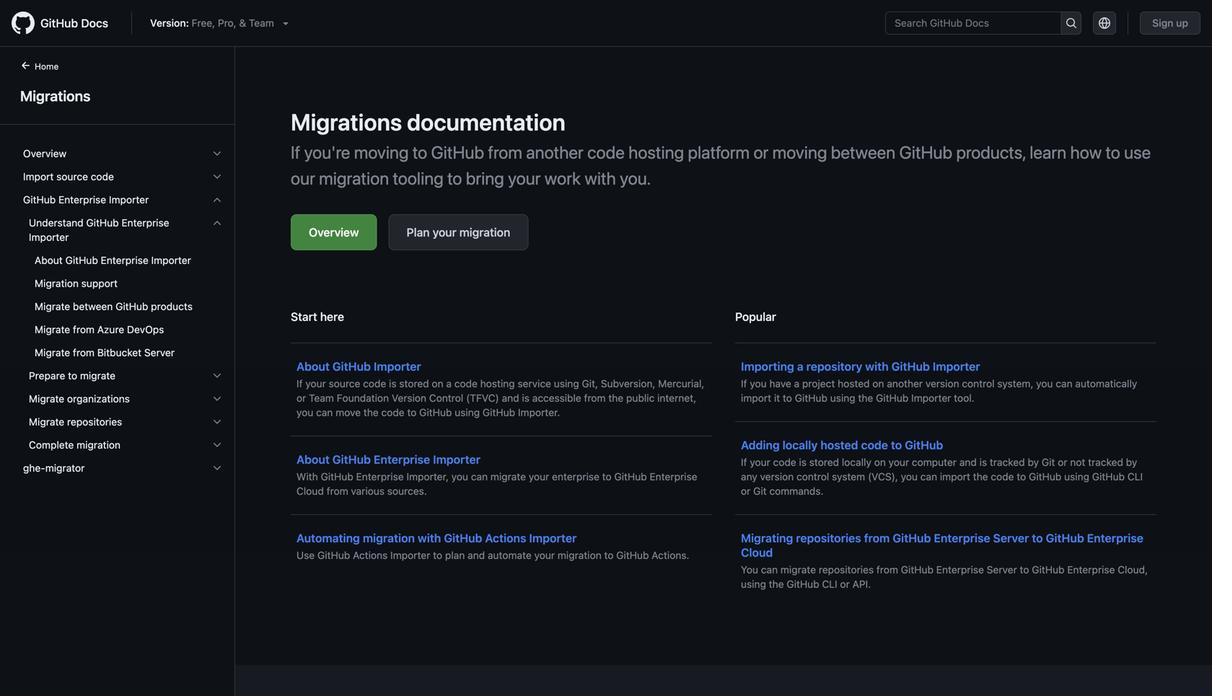 Task type: describe. For each thing, give the bounding box(es) containing it.
your inside automating migration with github actions importer use github actions importer to plan and automate your migration to github actions.
[[534, 550, 555, 561]]

sc 9kayk9 0 image for overview
[[211, 148, 223, 159]]

about github enterprise importer with github enterprise importer, you can migrate your enterprise to github enterprise cloud from various sources.
[[297, 453, 698, 497]]

devops
[[127, 324, 164, 336]]

complete migration
[[29, 439, 121, 451]]

is down service
[[522, 392, 530, 404]]

tool.
[[954, 392, 975, 404]]

migrate repositories button
[[17, 411, 229, 434]]

understand github enterprise importer element containing understand github enterprise importer
[[12, 211, 235, 364]]

cloud,
[[1118, 564, 1148, 576]]

is up the 'version'
[[389, 378, 397, 390]]

import source code
[[23, 171, 114, 183]]

using inside migrating repositories from github enterprise server to github enterprise cloud you can migrate repositories from github enterprise server to github enterprise cloud, using the github cli or api.
[[741, 578, 766, 590]]

to inside dropdown button
[[68, 370, 77, 382]]

migrate from azure devops link
[[17, 318, 229, 341]]

migrating
[[741, 531, 793, 545]]

understand
[[29, 217, 83, 229]]

with inside automating migration with github actions importer use github actions importer to plan and automate your migration to github actions.
[[418, 531, 441, 545]]

github enterprise importer button
[[17, 188, 229, 211]]

organizations
[[67, 393, 130, 405]]

cloud inside "about github enterprise importer with github enterprise importer, you can migrate your enterprise to github enterprise cloud from various sources."
[[297, 485, 324, 497]]

you right system,
[[1036, 378, 1053, 390]]

automating migration with github actions importer use github actions importer to plan and automate your migration to github actions.
[[297, 531, 690, 561]]

if inside "importing a repository with github importer if you have a project hosted on another version control system, you can automatically import it to github using the github importer tool."
[[741, 378, 747, 390]]

you inside "about github enterprise importer with github enterprise importer, you can migrate your enterprise to github enterprise cloud from various sources."
[[452, 471, 468, 483]]

service
[[518, 378, 551, 390]]

hosted inside adding locally hosted code to github if your code is stored locally on your computer and is tracked by git or not tracked by any version control system (vcs), you can import the code to github using github cli or git commands.
[[821, 438, 858, 452]]

1 horizontal spatial git
[[1042, 456, 1055, 468]]

migrate for migrate from bitbucket server
[[35, 347, 70, 359]]

2 by from the left
[[1126, 456, 1138, 468]]

github enterprise importer
[[23, 194, 149, 206]]

overview link
[[291, 214, 377, 250]]

or inside migrating repositories from github enterprise server to github enterprise cloud you can migrate repositories from github enterprise server to github enterprise cloud, using the github cli or api.
[[840, 578, 850, 590]]

products,
[[956, 142, 1026, 162]]

migrate between github products link
[[17, 295, 229, 318]]

your inside migrations documentation if you're moving to github from another code hosting platform or moving between github products, learn how to use our migration tooling to bring your work with you.
[[508, 168, 541, 188]]

migrate from bitbucket server link
[[17, 341, 229, 364]]

move
[[336, 407, 361, 419]]

mercurial,
[[658, 378, 705, 390]]

you inside adding locally hosted code to github if your code is stored locally on your computer and is tracked by git or not tracked by any version control system (vcs), you can import the code to github using github cli or git commands.
[[901, 471, 918, 483]]

learn
[[1030, 142, 1067, 162]]

migrate inside migrating repositories from github enterprise server to github enterprise cloud you can migrate repositories from github enterprise server to github enterprise cloud, using the github cli or api.
[[781, 564, 816, 576]]

it
[[774, 392, 780, 404]]

about inside github enterprise importer element
[[35, 254, 63, 266]]

here
[[320, 310, 344, 324]]

importer inside "about github enterprise importer with github enterprise importer, you can migrate your enterprise to github enterprise cloud from various sources."
[[433, 453, 481, 467]]

commands.
[[770, 485, 824, 497]]

api.
[[853, 578, 871, 590]]

1 by from the left
[[1028, 456, 1039, 468]]

your inside 'plan your migration' link
[[433, 226, 457, 239]]

migrate between github products
[[35, 301, 193, 312]]

start
[[291, 310, 317, 324]]

migrate for migrate repositories
[[29, 416, 64, 428]]

can inside "about github enterprise importer with github enterprise importer, you can migrate your enterprise to github enterprise cloud from various sources."
[[471, 471, 488, 483]]

import
[[23, 171, 54, 183]]

automate
[[488, 550, 532, 561]]

importer inside understand github enterprise importer
[[29, 231, 69, 243]]

enterprise inside understand github enterprise importer
[[122, 217, 169, 229]]

1 vertical spatial git
[[753, 485, 767, 497]]

github docs
[[40, 16, 108, 30]]

migrations documentation if you're moving to github from another code hosting platform or moving between github products, learn how to use our migration tooling to bring your work with you.
[[291, 108, 1151, 188]]

bring
[[466, 168, 504, 188]]

migrate for migrate organizations
[[29, 393, 64, 405]]

documentation
[[407, 108, 566, 136]]

prepare
[[29, 370, 65, 382]]

on for adding locally hosted code to github
[[874, 456, 886, 468]]

hosted inside "importing a repository with github importer if you have a project hosted on another version control system, you can automatically import it to github using the github importer tool."
[[838, 378, 870, 390]]

automating
[[297, 531, 360, 545]]

various
[[351, 485, 385, 497]]

work
[[545, 168, 581, 188]]

about for about github enterprise importer
[[297, 453, 330, 467]]

migration
[[35, 277, 79, 289]]

complete migration button
[[17, 434, 229, 457]]

importing
[[741, 360, 794, 373]]

sc 9kayk9 0 image for prepare to migrate
[[211, 370, 223, 382]]

the inside migrating repositories from github enterprise server to github enterprise cloud you can migrate repositories from github enterprise server to github enterprise cloud, using the github cli or api.
[[769, 578, 784, 590]]

you.
[[620, 168, 651, 188]]

hosting inside migrations documentation if you're moving to github from another code hosting platform or moving between github products, learn how to use our migration tooling to bring your work with you.
[[629, 142, 684, 162]]

your up (vcs),
[[889, 456, 909, 468]]

your inside "about github enterprise importer with github enterprise importer, you can migrate your enterprise to github enterprise cloud from various sources."
[[529, 471, 549, 483]]

migration right automate on the left bottom of the page
[[558, 550, 602, 561]]

azure
[[97, 324, 124, 336]]

understand github enterprise importer
[[29, 217, 169, 243]]

between inside migrations documentation if you're moving to github from another code hosting platform or moving between github products, learn how to use our migration tooling to bring your work with you.
[[831, 142, 896, 162]]

complete
[[29, 439, 74, 451]]

github enterprise importer element containing understand github enterprise importer
[[12, 211, 235, 457]]

use
[[1124, 142, 1151, 162]]

with inside "importing a repository with github importer if you have a project hosted on another version control system, you can automatically import it to github using the github importer tool."
[[865, 360, 889, 373]]

1 vertical spatial actions
[[353, 550, 388, 561]]

ghe-
[[23, 462, 45, 474]]

sc 9kayk9 0 image for complete migration
[[211, 439, 223, 451]]

cloud inside migrating repositories from github enterprise server to github enterprise cloud you can migrate repositories from github enterprise server to github enterprise cloud, using the github cli or api.
[[741, 546, 773, 560]]

or left "not"
[[1058, 456, 1068, 468]]

automatically
[[1076, 378, 1137, 390]]

git,
[[582, 378, 598, 390]]

our
[[291, 168, 315, 188]]

2 vertical spatial repositories
[[819, 564, 874, 576]]

using down the (tfvc)
[[455, 407, 480, 419]]

migrate from bitbucket server
[[35, 347, 175, 359]]

your inside about github importer if your source code is stored on a code hosting service using git, subversion, mercurial, or team foundation version control (tfvc) and is accessible from the public internet, you can move the code to github using github importer.
[[305, 378, 326, 390]]

adding
[[741, 438, 780, 452]]

importer.
[[518, 407, 560, 419]]

control
[[429, 392, 463, 404]]

ghe-migrator button
[[17, 457, 229, 480]]

using inside "importing a repository with github importer if you have a project hosted on another version control system, you can automatically import it to github using the github importer tool."
[[830, 392, 856, 404]]

sign up link
[[1140, 12, 1201, 35]]

import inside adding locally hosted code to github if your code is stored locally on your computer and is tracked by git or not tracked by any version control system (vcs), you can import the code to github using github cli or git commands.
[[940, 471, 971, 483]]

sc 9kayk9 0 image for github enterprise importer
[[211, 194, 223, 206]]

sc 9kayk9 0 image for ghe-migrator
[[211, 463, 223, 474]]

migrations for migrations
[[20, 87, 91, 104]]

scroll to top image
[[1175, 659, 1186, 670]]

bitbucket
[[97, 347, 142, 359]]

code inside dropdown button
[[91, 171, 114, 183]]

migration support link
[[17, 272, 229, 295]]

2 moving from the left
[[773, 142, 827, 162]]

plan
[[445, 550, 465, 561]]

how
[[1071, 142, 1102, 162]]

importer left tool.
[[912, 392, 951, 404]]

stored inside adding locally hosted code to github if your code is stored locally on your computer and is tracked by git or not tracked by any version control system (vcs), you can import the code to github using github cli or git commands.
[[810, 456, 839, 468]]

migrate inside "about github enterprise importer with github enterprise importer, you can migrate your enterprise to github enterprise cloud from various sources."
[[491, 471, 526, 483]]

0 horizontal spatial locally
[[783, 438, 818, 452]]

2 tracked from the left
[[1088, 456, 1124, 468]]

project
[[802, 378, 835, 390]]

migrate repositories
[[29, 416, 122, 428]]

importer down import source code dropdown button
[[109, 194, 149, 206]]

products
[[151, 301, 193, 312]]

can inside about github importer if your source code is stored on a code hosting service using git, subversion, mercurial, or team foundation version control (tfvc) and is accessible from the public internet, you can move the code to github using github importer.
[[316, 407, 333, 419]]

to inside about github importer if your source code is stored on a code hosting service using git, subversion, mercurial, or team foundation version control (tfvc) and is accessible from the public internet, you can move the code to github using github importer.
[[407, 407, 417, 419]]

sign
[[1153, 17, 1174, 29]]

source inside about github importer if your source code is stored on a code hosting service using git, subversion, mercurial, or team foundation version control (tfvc) and is accessible from the public internet, you can move the code to github using github importer.
[[329, 378, 360, 390]]

importing a repository with github importer if you have a project hosted on another version control system, you can automatically import it to github using the github importer tool.
[[741, 360, 1137, 404]]

a inside about github importer if your source code is stored on a code hosting service using git, subversion, mercurial, or team foundation version control (tfvc) and is accessible from the public internet, you can move the code to github using github importer.
[[446, 378, 452, 390]]

with inside migrations documentation if you're moving to github from another code hosting platform or moving between github products, learn how to use our migration tooling to bring your work with you.
[[585, 168, 616, 188]]

1 vertical spatial server
[[993, 531, 1029, 545]]

plan your migration link
[[389, 214, 528, 250]]

on inside about github importer if your source code is stored on a code hosting service using git, subversion, mercurial, or team foundation version control (tfvc) and is accessible from the public internet, you can move the code to github using github importer.
[[432, 378, 444, 390]]

Search GitHub Docs search field
[[886, 12, 1061, 34]]

a up project
[[797, 360, 804, 373]]

platform
[[688, 142, 750, 162]]

home link
[[14, 60, 82, 74]]

system
[[832, 471, 865, 483]]



Task type: locate. For each thing, give the bounding box(es) containing it.
control inside "importing a repository with github importer if you have a project hosted on another version control system, you can automatically import it to github using the github importer tool."
[[962, 378, 995, 390]]

with right repository
[[865, 360, 889, 373]]

on right project
[[873, 378, 884, 390]]

0 vertical spatial another
[[526, 142, 584, 162]]

0 horizontal spatial by
[[1028, 456, 1039, 468]]

(tfvc)
[[466, 392, 499, 404]]

using up accessible
[[554, 378, 579, 390]]

docs
[[81, 16, 108, 30]]

sc 9kayk9 0 image inside prepare to migrate dropdown button
[[211, 370, 223, 382]]

1 horizontal spatial with
[[585, 168, 616, 188]]

by left "not"
[[1028, 456, 1039, 468]]

migrate inside 'dropdown button'
[[29, 416, 64, 428]]

you
[[750, 378, 767, 390], [1036, 378, 1053, 390], [297, 407, 313, 419], [452, 471, 468, 483], [901, 471, 918, 483]]

github docs link
[[12, 12, 120, 35]]

and down service
[[502, 392, 519, 404]]

migration down you're
[[319, 168, 389, 188]]

1 vertical spatial cli
[[822, 578, 838, 590]]

up
[[1176, 17, 1189, 29]]

migration inside migrations documentation if you're moving to github from another code hosting platform or moving between github products, learn how to use our migration tooling to bring your work with you.
[[319, 168, 389, 188]]

1 horizontal spatial and
[[502, 392, 519, 404]]

0 vertical spatial locally
[[783, 438, 818, 452]]

1 vertical spatial migrations
[[291, 108, 402, 136]]

foundation
[[337, 392, 389, 404]]

0 vertical spatial import
[[741, 392, 772, 404]]

your down the adding at the bottom of the page
[[750, 456, 771, 468]]

import left it
[[741, 392, 772, 404]]

1 horizontal spatial cli
[[1128, 471, 1143, 483]]

can left move
[[316, 407, 333, 419]]

can inside migrating repositories from github enterprise server to github enterprise cloud you can migrate repositories from github enterprise server to github enterprise cloud, using the github cli or api.
[[761, 564, 778, 576]]

repository
[[807, 360, 863, 373]]

on up (vcs),
[[874, 456, 886, 468]]

between inside migrations element
[[73, 301, 113, 312]]

1 horizontal spatial between
[[831, 142, 896, 162]]

can left automatically
[[1056, 378, 1073, 390]]

control up commands. at the bottom right of the page
[[797, 471, 829, 483]]

1 horizontal spatial cloud
[[741, 546, 773, 560]]

can inside "importing a repository with github importer if you have a project hosted on another version control system, you can automatically import it to github using the github importer tool."
[[1056, 378, 1073, 390]]

a right have
[[794, 378, 800, 390]]

2 sc 9kayk9 0 image from the top
[[211, 194, 223, 206]]

0 vertical spatial with
[[585, 168, 616, 188]]

2 vertical spatial about
[[297, 453, 330, 467]]

repositories for migrating
[[796, 531, 861, 545]]

ghe-migrator
[[23, 462, 85, 474]]

if inside migrations documentation if you're moving to github from another code hosting platform or moving between github products, learn how to use our migration tooling to bring your work with you.
[[291, 142, 300, 162]]

migrate down migrating
[[781, 564, 816, 576]]

sc 9kayk9 0 image
[[211, 148, 223, 159], [211, 194, 223, 206], [211, 217, 223, 229], [211, 370, 223, 382]]

source up github enterprise importer
[[56, 171, 88, 183]]

moving
[[354, 142, 409, 162], [773, 142, 827, 162]]

1 horizontal spatial another
[[887, 378, 923, 390]]

1 vertical spatial team
[[309, 392, 334, 404]]

sc 9kayk9 0 image inside "ghe-migrator" dropdown button
[[211, 463, 223, 474]]

control inside adding locally hosted code to github if your code is stored locally on your computer and is tracked by git or not tracked by any version control system (vcs), you can import the code to github using github cli or git commands.
[[797, 471, 829, 483]]

0 vertical spatial cloud
[[297, 485, 324, 497]]

sc 9kayk9 0 image inside overview dropdown button
[[211, 148, 223, 159]]

is up commands. at the bottom right of the page
[[799, 456, 807, 468]]

have
[[770, 378, 792, 390]]

sc 9kayk9 0 image inside import source code dropdown button
[[211, 171, 223, 183]]

your left enterprise
[[529, 471, 549, 483]]

between
[[831, 142, 896, 162], [73, 301, 113, 312]]

control up tool.
[[962, 378, 995, 390]]

2 sc 9kayk9 0 image from the top
[[211, 393, 223, 405]]

control
[[962, 378, 995, 390], [797, 471, 829, 483]]

if
[[291, 142, 300, 162], [297, 378, 303, 390], [741, 378, 747, 390], [741, 456, 747, 468]]

github enterprise importer element containing github enterprise importer
[[12, 188, 235, 457]]

2 understand github enterprise importer element from the top
[[12, 249, 235, 364]]

and right plan
[[468, 550, 485, 561]]

0 horizontal spatial team
[[249, 17, 274, 29]]

version inside adding locally hosted code to github if your code is stored locally on your computer and is tracked by git or not tracked by any version control system (vcs), you can import the code to github using github cli or git commands.
[[760, 471, 794, 483]]

or inside migrations documentation if you're moving to github from another code hosting platform or moving between github products, learn how to use our migration tooling to bring your work with you.
[[754, 142, 769, 162]]

migrate inside dropdown button
[[80, 370, 115, 382]]

sc 9kayk9 0 image inside migrate organizations dropdown button
[[211, 393, 223, 405]]

about for about github importer
[[297, 360, 330, 373]]

triangle down image
[[280, 17, 291, 29]]

migrating repositories from github enterprise server to github enterprise cloud you can migrate repositories from github enterprise server to github enterprise cloud, using the github cli or api.
[[741, 531, 1148, 590]]

migration down migrate repositories
[[77, 439, 121, 451]]

another inside migrations documentation if you're moving to github from another code hosting platform or moving between github products, learn how to use our migration tooling to bring your work with you.
[[526, 142, 584, 162]]

from inside about github importer if your source code is stored on a code hosting service using git, subversion, mercurial, or team foundation version control (tfvc) and is accessible from the public internet, you can move the code to github using github importer.
[[584, 392, 606, 404]]

by
[[1028, 456, 1039, 468], [1126, 456, 1138, 468]]

1 vertical spatial migrate
[[491, 471, 526, 483]]

1 horizontal spatial stored
[[810, 456, 839, 468]]

migrations down "home" 'link'
[[20, 87, 91, 104]]

if down start
[[297, 378, 303, 390]]

your
[[508, 168, 541, 188], [433, 226, 457, 239], [305, 378, 326, 390], [750, 456, 771, 468], [889, 456, 909, 468], [529, 471, 549, 483], [534, 550, 555, 561]]

importer up products
[[151, 254, 191, 266]]

0 vertical spatial control
[[962, 378, 995, 390]]

0 vertical spatial overview
[[23, 148, 67, 159]]

use
[[297, 550, 315, 561]]

2 horizontal spatial with
[[865, 360, 889, 373]]

importer up the 'version'
[[374, 360, 421, 373]]

sc 9kayk9 0 image inside github enterprise importer dropdown button
[[211, 194, 223, 206]]

1 vertical spatial version
[[760, 471, 794, 483]]

with
[[585, 168, 616, 188], [865, 360, 889, 373], [418, 531, 441, 545]]

sc 9kayk9 0 image for understand github enterprise importer
[[211, 217, 223, 229]]

support
[[81, 277, 118, 289]]

hosting
[[629, 142, 684, 162], [480, 378, 515, 390]]

git left "not"
[[1042, 456, 1055, 468]]

hosting up the (tfvc)
[[480, 378, 515, 390]]

0 horizontal spatial and
[[468, 550, 485, 561]]

2 horizontal spatial and
[[960, 456, 977, 468]]

another
[[526, 142, 584, 162], [887, 378, 923, 390]]

stored inside about github importer if your source code is stored on a code hosting service using git, subversion, mercurial, or team foundation version control (tfvc) and is accessible from the public internet, you can move the code to github using github importer.
[[399, 378, 429, 390]]

0 horizontal spatial cli
[[822, 578, 838, 590]]

1 horizontal spatial locally
[[842, 456, 872, 468]]

1 horizontal spatial import
[[940, 471, 971, 483]]

if up any
[[741, 456, 747, 468]]

you inside about github importer if your source code is stored on a code hosting service using git, subversion, mercurial, or team foundation version control (tfvc) and is accessible from the public internet, you can move the code to github using github importer.
[[297, 407, 313, 419]]

1 vertical spatial cloud
[[741, 546, 773, 560]]

0 vertical spatial and
[[502, 392, 519, 404]]

migrate for migrate from azure devops
[[35, 324, 70, 336]]

if inside adding locally hosted code to github if your code is stored locally on your computer and is tracked by git or not tracked by any version control system (vcs), you can import the code to github using github cli or git commands.
[[741, 456, 747, 468]]

and right computer
[[960, 456, 977, 468]]

None search field
[[886, 12, 1082, 35]]

from inside 'link'
[[73, 347, 95, 359]]

github inside understand github enterprise importer
[[86, 217, 119, 229]]

overview up import
[[23, 148, 67, 159]]

0 vertical spatial about
[[35, 254, 63, 266]]

prepare to migrate button
[[17, 364, 229, 388]]

adding locally hosted code to github if your code is stored locally on your computer and is tracked by git or not tracked by any version control system (vcs), you can import the code to github using github cli or git commands.
[[741, 438, 1143, 497]]

subversion,
[[601, 378, 656, 390]]

with left you.
[[585, 168, 616, 188]]

4 sc 9kayk9 0 image from the top
[[211, 370, 223, 382]]

plan your migration
[[407, 226, 510, 239]]

to inside "about github enterprise importer with github enterprise importer, you can migrate your enterprise to github enterprise cloud from various sources."
[[602, 471, 612, 483]]

version up tool.
[[926, 378, 959, 390]]

popular
[[735, 310, 776, 324]]

importer left plan
[[390, 550, 430, 561]]

using down "not"
[[1064, 471, 1090, 483]]

locally right the adding at the bottom of the page
[[783, 438, 818, 452]]

sc 9kayk9 0 image for migrate repositories
[[211, 416, 223, 428]]

repositories for migrate
[[67, 416, 122, 428]]

1 sc 9kayk9 0 image from the top
[[211, 171, 223, 183]]

about up with
[[297, 453, 330, 467]]

1 vertical spatial another
[[887, 378, 923, 390]]

hosted
[[838, 378, 870, 390], [821, 438, 858, 452]]

cloud down migrating
[[741, 546, 773, 560]]

actions down automating
[[353, 550, 388, 561]]

on
[[432, 378, 444, 390], [873, 378, 884, 390], [874, 456, 886, 468]]

you down importing
[[750, 378, 767, 390]]

0 vertical spatial source
[[56, 171, 88, 183]]

hosting inside about github importer if your source code is stored on a code hosting service using git, subversion, mercurial, or team foundation version control (tfvc) and is accessible from the public internet, you can move the code to github using github importer.
[[480, 378, 515, 390]]

migration down bring
[[460, 226, 510, 239]]

1 horizontal spatial overview
[[309, 226, 359, 239]]

tracked left "not"
[[990, 456, 1025, 468]]

search image
[[1066, 17, 1077, 29]]

with down sources.
[[418, 531, 441, 545]]

sc 9kayk9 0 image for migrate organizations
[[211, 393, 223, 405]]

tracked right "not"
[[1088, 456, 1124, 468]]

from inside "about github enterprise importer with github enterprise importer, you can migrate your enterprise to github enterprise cloud from various sources."
[[327, 485, 348, 497]]

actions up automate on the left bottom of the page
[[485, 531, 526, 545]]

the inside adding locally hosted code to github if your code is stored locally on your computer and is tracked by git or not tracked by any version control system (vcs), you can import the code to github using github cli or git commands.
[[973, 471, 988, 483]]

sources.
[[387, 485, 427, 497]]

0 vertical spatial server
[[144, 347, 175, 359]]

or right platform
[[754, 142, 769, 162]]

importer up tool.
[[933, 360, 980, 373]]

stored up the system
[[810, 456, 839, 468]]

team right &
[[249, 17, 274, 29]]

1 horizontal spatial tracked
[[1088, 456, 1124, 468]]

migration inside dropdown button
[[77, 439, 121, 451]]

your right automate on the left bottom of the page
[[534, 550, 555, 561]]

0 vertical spatial actions
[[485, 531, 526, 545]]

using down you
[[741, 578, 766, 590]]

1 horizontal spatial version
[[926, 378, 959, 390]]

source inside dropdown button
[[56, 171, 88, 183]]

source
[[56, 171, 88, 183], [329, 378, 360, 390]]

0 horizontal spatial tracked
[[990, 456, 1025, 468]]

a up control
[[446, 378, 452, 390]]

cli inside adding locally hosted code to github if your code is stored locally on your computer and is tracked by git or not tracked by any version control system (vcs), you can import the code to github using github cli or git commands.
[[1128, 471, 1143, 483]]

can down computer
[[921, 471, 937, 483]]

1 horizontal spatial by
[[1126, 456, 1138, 468]]

migrate inside dropdown button
[[29, 393, 64, 405]]

0 horizontal spatial another
[[526, 142, 584, 162]]

0 horizontal spatial migrate
[[80, 370, 115, 382]]

using inside adding locally hosted code to github if your code is stored locally on your computer and is tracked by git or not tracked by any version control system (vcs), you can import the code to github using github cli or git commands.
[[1064, 471, 1090, 483]]

and inside automating migration with github actions importer use github actions importer to plan and automate your migration to github actions.
[[468, 550, 485, 561]]

migrate up "organizations"
[[80, 370, 115, 382]]

0 horizontal spatial between
[[73, 301, 113, 312]]

sign up
[[1153, 17, 1189, 29]]

locally up the system
[[842, 456, 872, 468]]

cloud down with
[[297, 485, 324, 497]]

git
[[1042, 456, 1055, 468], [753, 485, 767, 497]]

pro,
[[218, 17, 236, 29]]

1 sc 9kayk9 0 image from the top
[[211, 148, 223, 159]]

1 horizontal spatial migrate
[[491, 471, 526, 483]]

0 horizontal spatial hosting
[[480, 378, 515, 390]]

team inside about github importer if your source code is stored on a code hosting service using git, subversion, mercurial, or team foundation version control (tfvc) and is accessible from the public internet, you can move the code to github using github importer.
[[309, 392, 334, 404]]

your down start here on the left top
[[305, 378, 326, 390]]

0 horizontal spatial overview
[[23, 148, 67, 159]]

0 vertical spatial cli
[[1128, 471, 1143, 483]]

any
[[741, 471, 758, 483]]

importer up importer,
[[433, 453, 481, 467]]

tooltip
[[1166, 650, 1195, 679]]

git down any
[[753, 485, 767, 497]]

migrate for migrate between github products
[[35, 301, 70, 312]]

0 vertical spatial hosting
[[629, 142, 684, 162]]

1 horizontal spatial actions
[[485, 531, 526, 545]]

hosting up you.
[[629, 142, 684, 162]]

and inside adding locally hosted code to github if your code is stored locally on your computer and is tracked by git or not tracked by any version control system (vcs), you can import the code to github using github cli or git commands.
[[960, 456, 977, 468]]

1 vertical spatial between
[[73, 301, 113, 312]]

1 vertical spatial with
[[865, 360, 889, 373]]

your right plan
[[433, 226, 457, 239]]

cli inside migrating repositories from github enterprise server to github enterprise cloud you can migrate repositories from github enterprise server to github enterprise cloud, using the github cli or api.
[[822, 578, 838, 590]]

1 understand github enterprise importer element from the top
[[12, 211, 235, 364]]

on up control
[[432, 378, 444, 390]]

source up foundation
[[329, 378, 360, 390]]

2 github enterprise importer element from the top
[[12, 211, 235, 457]]

0 vertical spatial migrations
[[20, 87, 91, 104]]

using down project
[[830, 392, 856, 404]]

not
[[1070, 456, 1086, 468]]

migrations up you're
[[291, 108, 402, 136]]

can right importer,
[[471, 471, 488, 483]]

1 vertical spatial stored
[[810, 456, 839, 468]]

0 vertical spatial hosted
[[838, 378, 870, 390]]

version: free, pro, & team
[[150, 17, 274, 29]]

1 horizontal spatial team
[[309, 392, 334, 404]]

public
[[626, 392, 655, 404]]

1 github enterprise importer element from the top
[[12, 188, 235, 457]]

0 vertical spatial version
[[926, 378, 959, 390]]

migration
[[319, 168, 389, 188], [460, 226, 510, 239], [77, 439, 121, 451], [363, 531, 415, 545], [558, 550, 602, 561]]

about inside "about github enterprise importer with github enterprise importer, you can migrate your enterprise to github enterprise cloud from various sources."
[[297, 453, 330, 467]]

0 horizontal spatial version
[[760, 471, 794, 483]]

sc 9kayk9 0 image for import source code
[[211, 171, 223, 183]]

version:
[[150, 17, 189, 29]]

import down computer
[[940, 471, 971, 483]]

version inside "importing a repository with github importer if you have a project hosted on another version control system, you can automatically import it to github using the github importer tool."
[[926, 378, 959, 390]]

or left foundation
[[297, 392, 306, 404]]

migrations link
[[17, 85, 217, 107]]

1 horizontal spatial migrations
[[291, 108, 402, 136]]

1 tracked from the left
[[990, 456, 1025, 468]]

about github enterprise importer
[[35, 254, 191, 266]]

migrate left enterprise
[[491, 471, 526, 483]]

importer up automate on the left bottom of the page
[[529, 531, 577, 545]]

can inside adding locally hosted code to github if your code is stored locally on your computer and is tracked by git or not tracked by any version control system (vcs), you can import the code to github using github cli or git commands.
[[921, 471, 937, 483]]

code
[[588, 142, 625, 162], [91, 171, 114, 183], [363, 378, 386, 390], [454, 378, 478, 390], [381, 407, 405, 419], [861, 438, 888, 452], [773, 456, 796, 468], [991, 471, 1014, 483]]

2 vertical spatial server
[[987, 564, 1017, 576]]

to inside "importing a repository with github importer if you have a project hosted on another version control system, you can automatically import it to github using the github importer tool."
[[783, 392, 792, 404]]

system,
[[998, 378, 1034, 390]]

understand github enterprise importer element containing about github enterprise importer
[[12, 249, 235, 364]]

0 horizontal spatial source
[[56, 171, 88, 183]]

1 vertical spatial and
[[960, 456, 977, 468]]

2 vertical spatial and
[[468, 550, 485, 561]]

0 vertical spatial between
[[831, 142, 896, 162]]

is right computer
[[980, 456, 987, 468]]

you right (vcs),
[[901, 471, 918, 483]]

plan
[[407, 226, 430, 239]]

from inside migrations documentation if you're moving to github from another code hosting platform or moving between github products, learn how to use our migration tooling to bring your work with you.
[[488, 142, 522, 162]]

on for importing a repository with github importer
[[873, 378, 884, 390]]

about github enterprise importer link
[[17, 249, 229, 272]]

0 vertical spatial migrate
[[80, 370, 115, 382]]

importer,
[[407, 471, 449, 483]]

enterprise
[[552, 471, 600, 483]]

or left api.
[[840, 578, 850, 590]]

migrations inside migrations documentation if you're moving to github from another code hosting platform or moving between github products, learn how to use our migration tooling to bring your work with you.
[[291, 108, 402, 136]]

if up our
[[291, 142, 300, 162]]

sc 9kayk9 0 image inside understand github enterprise importer dropdown button
[[211, 217, 223, 229]]

migrations for migrations documentation if you're moving to github from another code hosting platform or moving between github products, learn how to use our migration tooling to bring your work with you.
[[291, 108, 402, 136]]

1 vertical spatial repositories
[[796, 531, 861, 545]]

on inside adding locally hosted code to github if your code is stored locally on your computer and is tracked by git or not tracked by any version control system (vcs), you can import the code to github using github cli or git commands.
[[874, 456, 886, 468]]

(vcs),
[[868, 471, 898, 483]]

server inside migrate from bitbucket server 'link'
[[144, 347, 175, 359]]

stored up the 'version'
[[399, 378, 429, 390]]

0 vertical spatial repositories
[[67, 416, 122, 428]]

prepare to migrate
[[29, 370, 115, 382]]

about down start here on the left top
[[297, 360, 330, 373]]

0 horizontal spatial import
[[741, 392, 772, 404]]

migrate organizations
[[29, 393, 130, 405]]

3 sc 9kayk9 0 image from the top
[[211, 416, 223, 428]]

migrator
[[45, 462, 85, 474]]

to
[[413, 142, 427, 162], [1106, 142, 1121, 162], [447, 168, 462, 188], [68, 370, 77, 382], [783, 392, 792, 404], [407, 407, 417, 419], [891, 438, 902, 452], [602, 471, 612, 483], [1017, 471, 1026, 483], [1032, 531, 1043, 545], [433, 550, 442, 561], [604, 550, 614, 561], [1020, 564, 1029, 576]]

1 vertical spatial hosting
[[480, 378, 515, 390]]

you left move
[[297, 407, 313, 419]]

another inside "importing a repository with github importer if you have a project hosted on another version control system, you can automatically import it to github using the github importer tool."
[[887, 378, 923, 390]]

with
[[297, 471, 318, 483]]

understand github enterprise importer element
[[12, 211, 235, 364], [12, 249, 235, 364]]

1 horizontal spatial control
[[962, 378, 995, 390]]

0 horizontal spatial moving
[[354, 142, 409, 162]]

if down importing
[[741, 378, 747, 390]]

migrate
[[80, 370, 115, 382], [491, 471, 526, 483], [781, 564, 816, 576]]

1 horizontal spatial hosting
[[629, 142, 684, 162]]

0 horizontal spatial control
[[797, 471, 829, 483]]

2 horizontal spatial migrate
[[781, 564, 816, 576]]

about inside about github importer if your source code is stored on a code hosting service using git, subversion, mercurial, or team foundation version control (tfvc) and is accessible from the public internet, you can move the code to github using github importer.
[[297, 360, 330, 373]]

0 vertical spatial git
[[1042, 456, 1055, 468]]

4 sc 9kayk9 0 image from the top
[[211, 439, 223, 451]]

your left work
[[508, 168, 541, 188]]

migration down sources.
[[363, 531, 415, 545]]

5 sc 9kayk9 0 image from the top
[[211, 463, 223, 474]]

0 horizontal spatial migrations
[[20, 87, 91, 104]]

the inside "importing a repository with github importer if you have a project hosted on another version control system, you can automatically import it to github using the github importer tool."
[[858, 392, 873, 404]]

code inside migrations documentation if you're moving to github from another code hosting platform or moving between github products, learn how to use our migration tooling to bring your work with you.
[[588, 142, 625, 162]]

hosted down repository
[[838, 378, 870, 390]]

0 horizontal spatial git
[[753, 485, 767, 497]]

internet,
[[657, 392, 696, 404]]

1 vertical spatial import
[[940, 471, 971, 483]]

0 vertical spatial team
[[249, 17, 274, 29]]

import inside "importing a repository with github importer if you have a project hosted on another version control system, you can automatically import it to github using the github importer tool."
[[741, 392, 772, 404]]

repositories inside migrate repositories 'dropdown button'
[[67, 416, 122, 428]]

or down any
[[741, 485, 751, 497]]

about up migration
[[35, 254, 63, 266]]

on inside "importing a repository with github importer if you have a project hosted on another version control system, you can automatically import it to github using the github importer tool."
[[873, 378, 884, 390]]

1 vertical spatial source
[[329, 378, 360, 390]]

0 horizontal spatial actions
[[353, 550, 388, 561]]

&
[[239, 17, 246, 29]]

1 horizontal spatial source
[[329, 378, 360, 390]]

accessible
[[532, 392, 581, 404]]

1 moving from the left
[[354, 142, 409, 162]]

0 horizontal spatial stored
[[399, 378, 429, 390]]

overview inside dropdown button
[[23, 148, 67, 159]]

if inside about github importer if your source code is stored on a code hosting service using git, subversion, mercurial, or team foundation version control (tfvc) and is accessible from the public internet, you can move the code to github using github importer.
[[297, 378, 303, 390]]

or inside about github importer if your source code is stored on a code hosting service using git, subversion, mercurial, or team foundation version control (tfvc) and is accessible from the public internet, you can move the code to github using github importer.
[[297, 392, 306, 404]]

importer down understand
[[29, 231, 69, 243]]

1 vertical spatial overview
[[309, 226, 359, 239]]

1 vertical spatial control
[[797, 471, 829, 483]]

github
[[40, 16, 78, 30], [431, 142, 484, 162], [900, 142, 953, 162], [23, 194, 56, 206], [86, 217, 119, 229], [65, 254, 98, 266], [116, 301, 148, 312], [333, 360, 371, 373], [892, 360, 930, 373], [795, 392, 828, 404], [876, 392, 909, 404], [419, 407, 452, 419], [483, 407, 515, 419], [905, 438, 943, 452], [333, 453, 371, 467], [321, 471, 353, 483], [614, 471, 647, 483], [1029, 471, 1062, 483], [1092, 471, 1125, 483], [444, 531, 482, 545], [893, 531, 931, 545], [1046, 531, 1084, 545], [318, 550, 350, 561], [616, 550, 649, 561], [901, 564, 934, 576], [1032, 564, 1065, 576], [787, 578, 820, 590]]

sc 9kayk9 0 image
[[211, 171, 223, 183], [211, 393, 223, 405], [211, 416, 223, 428], [211, 439, 223, 451], [211, 463, 223, 474]]

sc 9kayk9 0 image inside complete migration dropdown button
[[211, 439, 223, 451]]

1 horizontal spatial moving
[[773, 142, 827, 162]]

3 sc 9kayk9 0 image from the top
[[211, 217, 223, 229]]

0 horizontal spatial with
[[418, 531, 441, 545]]

github enterprise importer element
[[12, 188, 235, 457], [12, 211, 235, 457]]

1 vertical spatial locally
[[842, 456, 872, 468]]

migrate inside 'link'
[[35, 347, 70, 359]]

you right importer,
[[452, 471, 468, 483]]

about github importer if your source code is stored on a code hosting service using git, subversion, mercurial, or team foundation version control (tfvc) and is accessible from the public internet, you can move the code to github using github importer.
[[297, 360, 705, 419]]

you're
[[304, 142, 350, 162]]

0 horizontal spatial cloud
[[297, 485, 324, 497]]

overview button
[[17, 142, 229, 165]]

actions.
[[652, 550, 690, 561]]

select language: current language is english image
[[1099, 17, 1111, 29]]

team left foundation
[[309, 392, 334, 404]]

importer inside about github importer if your source code is stored on a code hosting service using git, subversion, mercurial, or team foundation version control (tfvc) and is accessible from the public internet, you can move the code to github using github importer.
[[374, 360, 421, 373]]

sc 9kayk9 0 image inside migrate repositories 'dropdown button'
[[211, 416, 223, 428]]

migrations element
[[0, 58, 235, 695]]

2 vertical spatial migrate
[[781, 564, 816, 576]]

about
[[35, 254, 63, 266], [297, 360, 330, 373], [297, 453, 330, 467]]

and inside about github importer if your source code is stored on a code hosting service using git, subversion, mercurial, or team foundation version control (tfvc) and is accessible from the public internet, you can move the code to github using github importer.
[[502, 392, 519, 404]]

by right "not"
[[1126, 456, 1138, 468]]

version up commands. at the bottom right of the page
[[760, 471, 794, 483]]

computer
[[912, 456, 957, 468]]

1 vertical spatial about
[[297, 360, 330, 373]]

0 vertical spatial stored
[[399, 378, 429, 390]]

1 vertical spatial hosted
[[821, 438, 858, 452]]

migrate from azure devops
[[35, 324, 164, 336]]

overview down our
[[309, 226, 359, 239]]

overview
[[23, 148, 67, 159], [309, 226, 359, 239]]

can right you
[[761, 564, 778, 576]]

hosted up the system
[[821, 438, 858, 452]]

2 vertical spatial with
[[418, 531, 441, 545]]



Task type: vqa. For each thing, say whether or not it's contained in the screenshot.
now inside copilot in jetbrains ides – chat is now available in private beta + new welcome guide november 08
no



